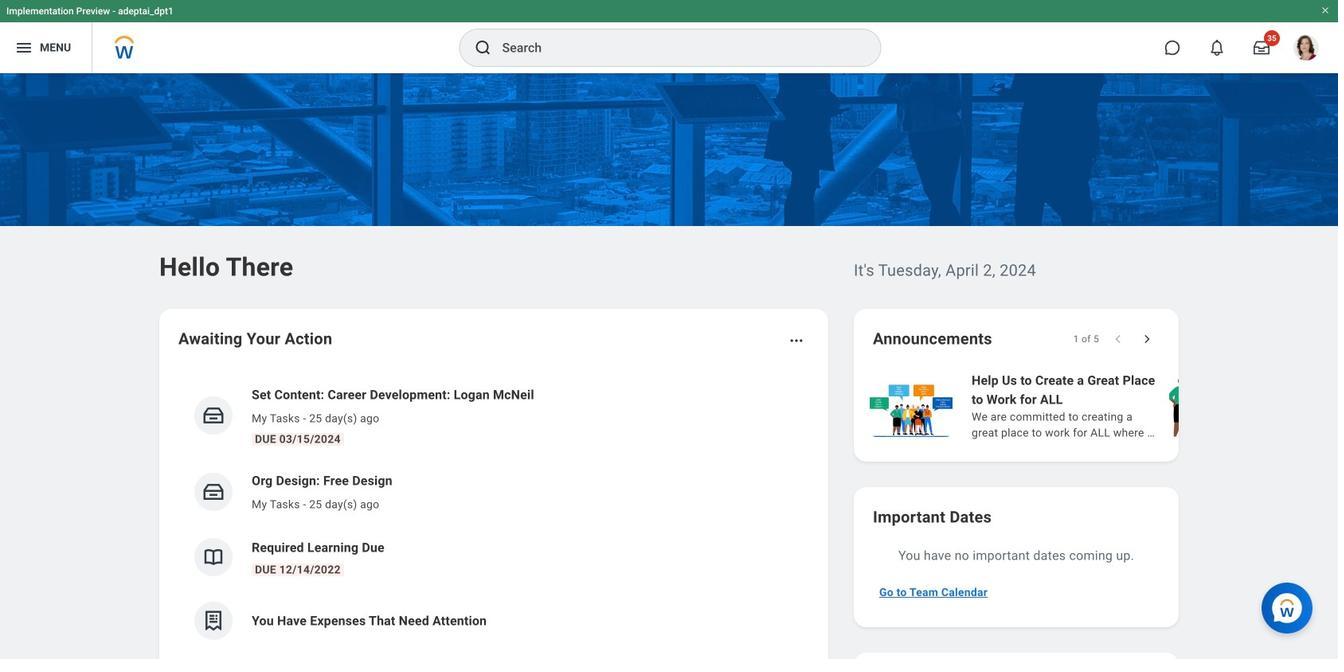 Task type: locate. For each thing, give the bounding box(es) containing it.
related actions image
[[789, 333, 805, 349]]

main content
[[0, 73, 1339, 660]]

list
[[867, 370, 1339, 443], [179, 373, 810, 653]]

inbox large image
[[1254, 40, 1270, 56]]

1 horizontal spatial list
[[867, 370, 1339, 443]]

dashboard expenses image
[[202, 610, 226, 634]]

notifications large image
[[1210, 40, 1226, 56]]

inbox image
[[202, 404, 226, 428]]

banner
[[0, 0, 1339, 73]]

0 horizontal spatial list
[[179, 373, 810, 653]]

status
[[1074, 333, 1100, 346]]



Task type: vqa. For each thing, say whether or not it's contained in the screenshot.
the topmost inbox image
yes



Task type: describe. For each thing, give the bounding box(es) containing it.
close environment banner image
[[1321, 6, 1331, 15]]

inbox image
[[202, 481, 226, 504]]

Search Workday  search field
[[502, 30, 848, 65]]

book open image
[[202, 546, 226, 570]]

justify image
[[14, 38, 33, 57]]

chevron right small image
[[1140, 332, 1155, 347]]

search image
[[474, 38, 493, 57]]

profile logan mcneil image
[[1294, 35, 1320, 64]]

chevron left small image
[[1111, 332, 1127, 347]]



